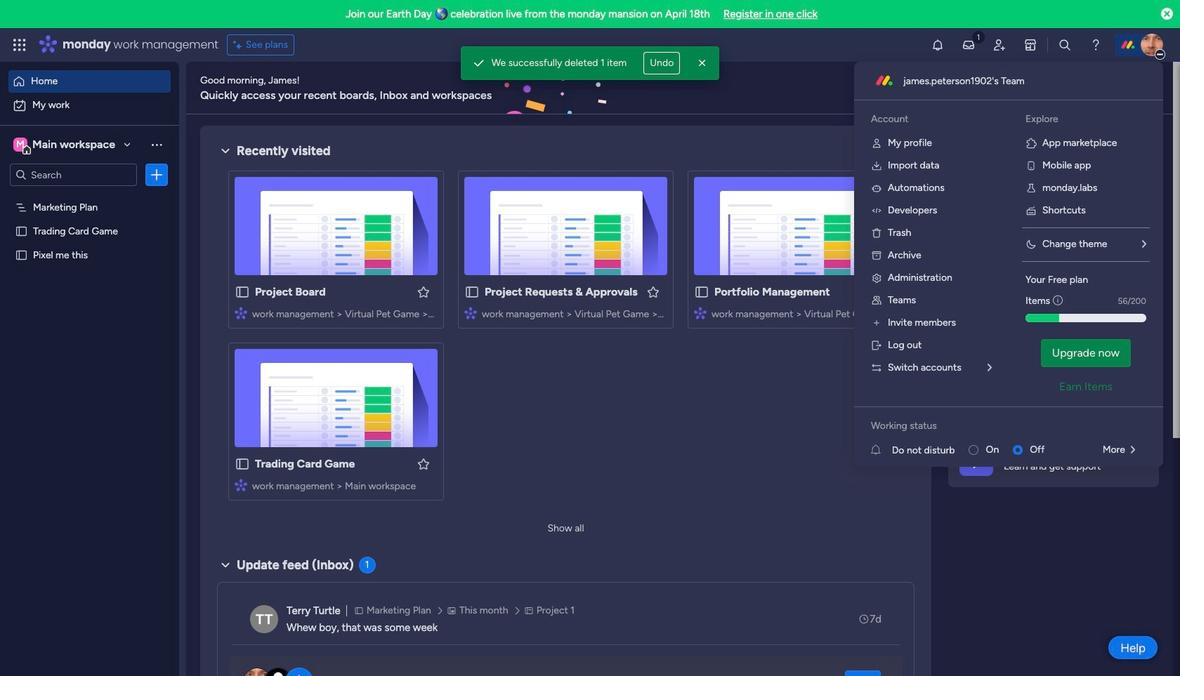 Task type: vqa. For each thing, say whether or not it's contained in the screenshot.
1 element
yes



Task type: describe. For each thing, give the bounding box(es) containing it.
see plans image
[[233, 37, 246, 53]]

monday marketplace image
[[1024, 38, 1038, 52]]

2 add to favorites image from the left
[[876, 285, 890, 299]]

change theme image
[[1026, 239, 1037, 250]]

1 add to favorites image from the left
[[646, 285, 660, 299]]

2 vertical spatial option
[[0, 194, 179, 197]]

my profile image
[[871, 138, 883, 149]]

v2 user feedback image
[[960, 80, 971, 96]]

1 element
[[359, 557, 376, 574]]

notifications image
[[931, 38, 945, 52]]

v2 surfce notifications image
[[871, 443, 892, 458]]

2 public board image from the left
[[694, 285, 710, 300]]

v2 info image
[[1053, 294, 1063, 308]]

0 vertical spatial list arrow image
[[1142, 240, 1147, 249]]

search everything image
[[1058, 38, 1072, 52]]

trash image
[[871, 228, 883, 239]]

workspace image
[[13, 137, 27, 152]]

close image
[[696, 56, 710, 70]]

close update feed (inbox) image
[[217, 557, 234, 574]]

update feed image
[[962, 38, 976, 52]]

administration image
[[871, 273, 883, 284]]

Search in workspace field
[[30, 167, 117, 183]]

archive image
[[871, 250, 883, 261]]

log out image
[[871, 340, 883, 351]]

workspace options image
[[150, 138, 164, 152]]

templates image image
[[961, 134, 1147, 231]]

automations image
[[871, 183, 883, 194]]

0 vertical spatial invite members image
[[993, 38, 1007, 52]]

2 add to favorites image from the top
[[417, 457, 431, 471]]

options image
[[150, 168, 164, 182]]

getting started element
[[949, 364, 1159, 420]]

close recently visited image
[[217, 143, 234, 160]]

0 horizontal spatial invite members image
[[871, 318, 883, 329]]



Task type: locate. For each thing, give the bounding box(es) containing it.
2 horizontal spatial list arrow image
[[1142, 240, 1147, 249]]

list arrow image
[[1142, 240, 1147, 249], [988, 363, 992, 373], [1131, 445, 1135, 455]]

1 add to favorites image from the top
[[417, 285, 431, 299]]

0 vertical spatial add to favorites image
[[417, 285, 431, 299]]

shortcuts image
[[1026, 205, 1037, 216]]

1 horizontal spatial list arrow image
[[1131, 445, 1135, 455]]

invite members image
[[993, 38, 1007, 52], [871, 318, 883, 329]]

select product image
[[13, 38, 27, 52]]

1 vertical spatial add to favorites image
[[417, 457, 431, 471]]

help center element
[[949, 431, 1159, 487]]

0 horizontal spatial list arrow image
[[988, 363, 992, 373]]

alert
[[461, 46, 720, 80]]

monday.labs image
[[1026, 183, 1037, 194]]

invite members image right 1 icon
[[993, 38, 1007, 52]]

1 horizontal spatial add to favorites image
[[876, 285, 890, 299]]

1 horizontal spatial invite members image
[[993, 38, 1007, 52]]

1 vertical spatial list arrow image
[[988, 363, 992, 373]]

0 horizontal spatial public board image
[[235, 285, 250, 300]]

james peterson image
[[1141, 34, 1164, 56]]

invite members image up log out image
[[871, 318, 883, 329]]

public board image
[[15, 224, 28, 237], [15, 248, 28, 261], [464, 285, 480, 300], [235, 457, 250, 472]]

terry turtle image
[[250, 606, 278, 634]]

public board image
[[235, 285, 250, 300], [694, 285, 710, 300]]

teams image
[[871, 295, 883, 306]]

help image
[[1089, 38, 1103, 52]]

mobile app image
[[1026, 160, 1037, 171]]

quick search results list box
[[217, 160, 1022, 518]]

1 image
[[972, 29, 985, 45]]

import data image
[[871, 160, 883, 171]]

add to favorites image
[[417, 285, 431, 299], [417, 457, 431, 471]]

list box
[[0, 192, 179, 456]]

add to favorites image
[[646, 285, 660, 299], [876, 285, 890, 299]]

1 vertical spatial option
[[8, 94, 171, 117]]

2 vertical spatial list arrow image
[[1131, 445, 1135, 455]]

developers image
[[871, 205, 883, 216]]

0 vertical spatial option
[[8, 70, 171, 93]]

workspace selection element
[[13, 136, 117, 155]]

option
[[8, 70, 171, 93], [8, 94, 171, 117], [0, 194, 179, 197]]

1 public board image from the left
[[235, 285, 250, 300]]

0 horizontal spatial add to favorites image
[[646, 285, 660, 299]]

1 vertical spatial invite members image
[[871, 318, 883, 329]]

1 horizontal spatial public board image
[[694, 285, 710, 300]]



